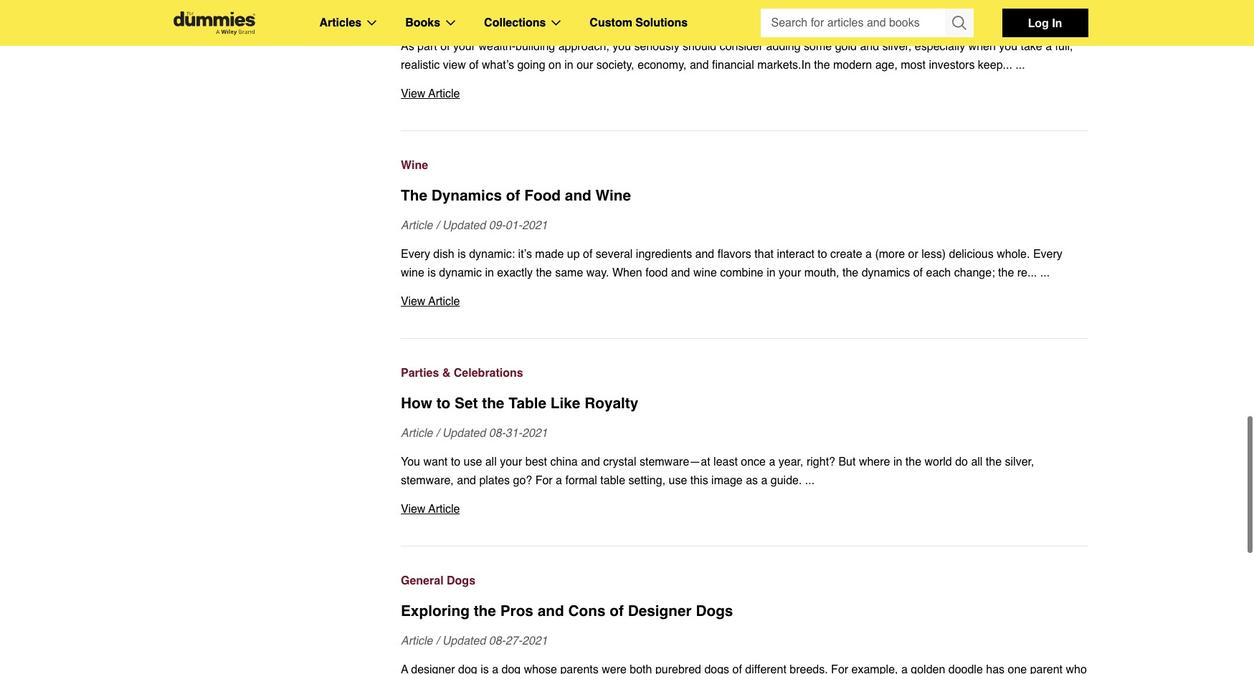 Task type: vqa. For each thing, say whether or not it's contained in the screenshot.
the approach,
yes



Task type: locate. For each thing, give the bounding box(es) containing it.
2 view from the top
[[401, 295, 426, 308]]

0 vertical spatial view article link
[[401, 85, 1088, 103]]

several
[[596, 248, 633, 261]]

to left set
[[437, 395, 451, 412]]

08-
[[489, 427, 506, 440], [489, 635, 506, 648]]

0 vertical spatial use
[[464, 456, 482, 469]]

0 horizontal spatial your
[[453, 40, 476, 53]]

dogs
[[447, 575, 476, 588], [696, 603, 733, 620]]

/ left open book categories icon
[[436, 11, 439, 24]]

open book categories image
[[446, 20, 456, 26]]

article
[[401, 11, 433, 24], [428, 88, 460, 100], [401, 219, 433, 232], [428, 295, 460, 308], [401, 427, 433, 440], [428, 503, 460, 516], [401, 635, 433, 648]]

of right cons
[[610, 603, 624, 620]]

silver, inside you want to use all your best china and crystal stemware—at least once a year, right? but where in the world do all the silver, stemware, and plates go? for a formal table setting, use this image as a guide.
[[1005, 456, 1035, 469]]

4 / from the top
[[436, 635, 439, 648]]

way.
[[587, 267, 609, 280]]

article down view
[[428, 88, 460, 100]]

of inside exploring the pros and cons of designer dogs link
[[610, 603, 624, 620]]

do
[[955, 456, 968, 469]]

0 vertical spatial your
[[453, 40, 476, 53]]

view article for the
[[401, 295, 460, 308]]

you up society,
[[613, 40, 631, 53]]

your inside every dish is dynamic: it's made up of several ingredients and flavors that interact to create a (more or less) delicious whole. every wine is dynamic in exactly the same way. when food and wine combine in your mouth, the dynamics of each change; the re...
[[779, 267, 801, 280]]

2021
[[522, 11, 548, 24], [522, 219, 548, 232], [522, 427, 548, 440], [522, 635, 548, 648]]

2 vertical spatial your
[[500, 456, 522, 469]]

where
[[859, 456, 890, 469]]

article / updated 09-01-2021 down dynamics at the top of page
[[401, 219, 548, 232]]

up
[[567, 248, 580, 261]]

0 horizontal spatial wine
[[401, 267, 425, 280]]

2 updated from the top
[[442, 219, 486, 232]]

of right the 'up'
[[583, 248, 593, 261]]

article / updated 09-01-2021 up wealth-
[[401, 11, 548, 24]]

updated down exploring in the bottom of the page
[[442, 635, 486, 648]]

the right do
[[986, 456, 1002, 469]]

updated down dynamics at the top of page
[[442, 219, 486, 232]]

2 view article link from the top
[[401, 293, 1088, 311]]

view
[[443, 59, 466, 72]]

2021 up it's
[[522, 219, 548, 232]]

group
[[761, 9, 974, 37]]

2 vertical spatial to
[[451, 456, 460, 469]]

use up plates
[[464, 456, 482, 469]]

2 01- from the top
[[506, 219, 522, 232]]

the left the world
[[906, 456, 922, 469]]

every left dish
[[401, 248, 430, 261]]

your inside you want to use all your best china and crystal stemware—at least once a year, right? but where in the world do all the silver, stemware, and plates go? for a formal table setting, use this image as a guide.
[[500, 456, 522, 469]]

of
[[440, 40, 450, 53], [469, 59, 479, 72], [506, 187, 520, 204], [583, 248, 593, 261], [914, 267, 923, 280], [610, 603, 624, 620]]

a left (more
[[866, 248, 872, 261]]

silver, right do
[[1005, 456, 1035, 469]]

1 vertical spatial article / updated 09-01-2021
[[401, 219, 548, 232]]

article up the you
[[401, 427, 433, 440]]

the down the whole.
[[998, 267, 1014, 280]]

the dynamics of food and wine
[[401, 187, 631, 204]]

every dish is dynamic: it's made up of several ingredients and flavors that interact to create a (more or less) delicious whole. every wine is dynamic in exactly the same way. when food and wine combine in your mouth, the dynamics of each change; the re...
[[401, 248, 1063, 280]]

is right dish
[[458, 248, 466, 261]]

world
[[925, 456, 952, 469]]

want
[[423, 456, 448, 469]]

4 2021 from the top
[[522, 635, 548, 648]]

0 horizontal spatial silver,
[[883, 40, 912, 53]]

0 vertical spatial 01-
[[506, 11, 522, 24]]

1 every from the left
[[401, 248, 430, 261]]

each
[[926, 267, 951, 280]]

1 vertical spatial view
[[401, 295, 426, 308]]

1 horizontal spatial dogs
[[696, 603, 733, 620]]

economy,
[[638, 59, 687, 72]]

01- up wealth-
[[506, 11, 522, 24]]

/ for the
[[436, 219, 439, 232]]

in right on
[[565, 59, 574, 72]]

1 vertical spatial view article link
[[401, 293, 1088, 311]]

view article down realistic
[[401, 88, 460, 100]]

celebrations
[[454, 367, 523, 380]]

updated for the
[[442, 635, 486, 648]]

dogs down general dogs link
[[696, 603, 733, 620]]

full,
[[1055, 40, 1073, 53]]

mouth,
[[804, 267, 840, 280]]

2 you from the left
[[999, 40, 1018, 53]]

1 horizontal spatial is
[[458, 248, 466, 261]]

all right do
[[971, 456, 983, 469]]

article down exploring in the bottom of the page
[[401, 635, 433, 648]]

1 08- from the top
[[489, 427, 506, 440]]

the right set
[[482, 395, 505, 412]]

1 vertical spatial to
[[437, 395, 451, 412]]

0 vertical spatial wine
[[401, 159, 428, 172]]

1 horizontal spatial use
[[669, 475, 687, 488]]

to up mouth,
[[818, 248, 827, 261]]

2021 for food
[[522, 219, 548, 232]]

2021 down pros
[[522, 635, 548, 648]]

3 updated from the top
[[442, 427, 486, 440]]

27-
[[506, 635, 522, 648]]

general dogs
[[401, 575, 476, 588]]

2021 left open collections list 'icon'
[[522, 11, 548, 24]]

that
[[755, 248, 774, 261]]

silver, up age,
[[883, 40, 912, 53]]

view article link down the combine
[[401, 293, 1088, 311]]

1 vertical spatial 01-
[[506, 219, 522, 232]]

your down interact at the top right of page
[[779, 267, 801, 280]]

2 08- from the top
[[489, 635, 506, 648]]

our
[[577, 59, 593, 72]]

0 vertical spatial view
[[401, 88, 426, 100]]

1 vertical spatial 09-
[[489, 219, 506, 232]]

use
[[464, 456, 482, 469], [669, 475, 687, 488]]

0 vertical spatial article / updated 09-01-2021
[[401, 11, 548, 24]]

custom solutions link
[[590, 14, 688, 32]]

1 01- from the top
[[506, 11, 522, 24]]

wine left dynamic at the top left of page
[[401, 267, 425, 280]]

2021 for the
[[522, 427, 548, 440]]

/ up dish
[[436, 219, 439, 232]]

wine left the combine
[[693, 267, 717, 280]]

view for how to set the table like royalty
[[401, 503, 426, 516]]

in down that
[[767, 267, 776, 280]]

08- down 'how to set the table like royalty'
[[489, 427, 506, 440]]

09-
[[489, 11, 506, 24], [489, 219, 506, 232]]

silver, inside as part of your wealth-building approach, you seriously should consider adding some gold and silver, especially when you take a full, realistic view of what's going on in our society, economy, and financial markets.in the modern age, most investors keep...
[[883, 40, 912, 53]]

article / updated 08-31-2021
[[401, 427, 548, 440]]

parties
[[401, 367, 439, 380]]

combine
[[720, 267, 764, 280]]

all up plates
[[485, 456, 497, 469]]

setting,
[[629, 475, 666, 488]]

1 horizontal spatial silver,
[[1005, 456, 1035, 469]]

delicious
[[949, 248, 994, 261]]

of inside the dynamics of food and wine link
[[506, 187, 520, 204]]

you
[[401, 456, 420, 469]]

your up go?
[[500, 456, 522, 469]]

1 vertical spatial your
[[779, 267, 801, 280]]

of left food
[[506, 187, 520, 204]]

as
[[746, 475, 758, 488]]

2 vertical spatial view
[[401, 503, 426, 516]]

/ up the want
[[436, 427, 439, 440]]

custom solutions
[[590, 16, 688, 29]]

a
[[1046, 40, 1052, 53], [866, 248, 872, 261], [769, 456, 776, 469], [556, 475, 562, 488], [761, 475, 768, 488]]

view article for how
[[401, 503, 460, 516]]

every
[[401, 248, 430, 261], [1033, 248, 1063, 261]]

and inside the dynamics of food and wine link
[[565, 187, 592, 204]]

in right 'where'
[[894, 456, 903, 469]]

china
[[550, 456, 578, 469]]

view article link down financial
[[401, 85, 1088, 103]]

0 horizontal spatial wine
[[401, 159, 428, 172]]

2 vertical spatial view article link
[[401, 501, 1088, 519]]

2 horizontal spatial your
[[779, 267, 801, 280]]

your up view
[[453, 40, 476, 53]]

view article down stemware,
[[401, 503, 460, 516]]

2 / from the top
[[436, 219, 439, 232]]

most
[[901, 59, 926, 72]]

is down dish
[[428, 267, 436, 280]]

1 horizontal spatial you
[[999, 40, 1018, 53]]

2 2021 from the top
[[522, 219, 548, 232]]

3 view article from the top
[[401, 503, 460, 516]]

is
[[458, 248, 466, 261], [428, 267, 436, 280]]

updated right books
[[442, 11, 486, 24]]

crystal
[[603, 456, 637, 469]]

wine up 'several'
[[596, 187, 631, 204]]

how to set the table like royalty link
[[401, 393, 1088, 415]]

3 view from the top
[[401, 503, 426, 516]]

1 vertical spatial is
[[428, 267, 436, 280]]

0 horizontal spatial all
[[485, 456, 497, 469]]

1 horizontal spatial every
[[1033, 248, 1063, 261]]

society,
[[597, 59, 635, 72]]

article / updated 08-27-2021
[[401, 635, 548, 648]]

dogs inside general dogs link
[[447, 575, 476, 588]]

year,
[[779, 456, 804, 469]]

0 vertical spatial is
[[458, 248, 466, 261]]

09- up wealth-
[[489, 11, 506, 24]]

1 horizontal spatial your
[[500, 456, 522, 469]]

or
[[908, 248, 919, 261]]

0 horizontal spatial you
[[613, 40, 631, 53]]

dogs right general
[[447, 575, 476, 588]]

open collections list image
[[552, 20, 561, 26]]

0 vertical spatial 09-
[[489, 11, 506, 24]]

right?
[[807, 456, 836, 469]]

wine up the
[[401, 159, 428, 172]]

view article link for how to set the table like royalty
[[401, 501, 1088, 519]]

1 vertical spatial 08-
[[489, 635, 506, 648]]

/ for how
[[436, 427, 439, 440]]

view article link down "as"
[[401, 501, 1088, 519]]

3 view article link from the top
[[401, 501, 1088, 519]]

less)
[[922, 248, 946, 261]]

you up keep...
[[999, 40, 1018, 53]]

view article down dynamic at the top left of page
[[401, 295, 460, 308]]

should
[[683, 40, 717, 53]]

1 vertical spatial silver,
[[1005, 456, 1035, 469]]

and
[[860, 40, 879, 53], [690, 59, 709, 72], [565, 187, 592, 204], [695, 248, 715, 261], [671, 267, 690, 280], [581, 456, 600, 469], [457, 475, 476, 488], [538, 603, 564, 620]]

1 article / updated 09-01-2021 from the top
[[401, 11, 548, 24]]

of right part
[[440, 40, 450, 53]]

use down stemware—at
[[669, 475, 687, 488]]

0 vertical spatial 08-
[[489, 427, 506, 440]]

logo image
[[166, 11, 262, 35]]

a left full,
[[1046, 40, 1052, 53]]

2021 up best at the bottom left
[[522, 427, 548, 440]]

3 / from the top
[[436, 427, 439, 440]]

for
[[536, 475, 553, 488]]

0 vertical spatial to
[[818, 248, 827, 261]]

realistic
[[401, 59, 440, 72]]

go?
[[513, 475, 532, 488]]

1 vertical spatial view article
[[401, 295, 460, 308]]

3 2021 from the top
[[522, 427, 548, 440]]

log in link
[[1002, 9, 1088, 37]]

your inside as part of your wealth-building approach, you seriously should consider adding some gold and silver, especially when you take a full, realistic view of what's going on in our society, economy, and financial markets.in the modern age, most investors keep...
[[453, 40, 476, 53]]

2 vertical spatial view article
[[401, 503, 460, 516]]

2 view article from the top
[[401, 295, 460, 308]]

article down dynamic at the top left of page
[[428, 295, 460, 308]]

in down dynamic:
[[485, 267, 494, 280]]

formal
[[565, 475, 597, 488]]

1 vertical spatial dogs
[[696, 603, 733, 620]]

of down or
[[914, 267, 923, 280]]

custom
[[590, 16, 633, 29]]

0 horizontal spatial dogs
[[447, 575, 476, 588]]

view
[[401, 88, 426, 100], [401, 295, 426, 308], [401, 503, 426, 516]]

in
[[565, 59, 574, 72], [485, 267, 494, 280], [767, 267, 776, 280], [894, 456, 903, 469]]

1 horizontal spatial all
[[971, 456, 983, 469]]

/ down exploring in the bottom of the page
[[436, 635, 439, 648]]

0 horizontal spatial is
[[428, 267, 436, 280]]

the down create
[[843, 267, 859, 280]]

0 vertical spatial view article
[[401, 88, 460, 100]]

the down some at the right of page
[[814, 59, 830, 72]]

08- for set
[[489, 427, 506, 440]]

1 view from the top
[[401, 88, 426, 100]]

0 horizontal spatial every
[[401, 248, 430, 261]]

01- down "the dynamics of food and wine"
[[506, 219, 522, 232]]

article / updated 09-01-2021
[[401, 11, 548, 24], [401, 219, 548, 232]]

1 vertical spatial use
[[669, 475, 687, 488]]

cookie consent banner dialog
[[0, 623, 1254, 675]]

table
[[509, 395, 547, 412]]

to right the want
[[451, 456, 460, 469]]

your
[[453, 40, 476, 53], [779, 267, 801, 280], [500, 456, 522, 469]]

in inside as part of your wealth-building approach, you seriously should consider adding some gold and silver, especially when you take a full, realistic view of what's going on in our society, economy, and financial markets.in the modern age, most investors keep...
[[565, 59, 574, 72]]

08- down pros
[[489, 635, 506, 648]]

change;
[[954, 267, 995, 280]]

1 horizontal spatial wine
[[693, 267, 717, 280]]

view article
[[401, 88, 460, 100], [401, 295, 460, 308], [401, 503, 460, 516]]

general dogs link
[[401, 572, 1088, 591]]

how to set the table like royalty
[[401, 395, 639, 412]]

4 updated from the top
[[442, 635, 486, 648]]

modern
[[833, 59, 872, 72]]

updated down set
[[442, 427, 486, 440]]

it's
[[518, 248, 532, 261]]

1 updated from the top
[[442, 11, 486, 24]]

0 vertical spatial silver,
[[883, 40, 912, 53]]

09- up dynamic:
[[489, 219, 506, 232]]

every up re...
[[1033, 248, 1063, 261]]

1 horizontal spatial wine
[[596, 187, 631, 204]]

you
[[613, 40, 631, 53], [999, 40, 1018, 53]]

0 vertical spatial dogs
[[447, 575, 476, 588]]

dynamics
[[862, 267, 910, 280]]

in inside you want to use all your best china and crystal stemware—at least once a year, right? but where in the world do all the silver, stemware, and plates go? for a formal table setting, use this image as a guide.
[[894, 456, 903, 469]]

take
[[1021, 40, 1043, 53]]



Task type: describe. For each thing, give the bounding box(es) containing it.
0 horizontal spatial use
[[464, 456, 482, 469]]

you want to use all your best china and crystal stemware—at least once a year, right? but where in the world do all the silver, stemware, and plates go? for a formal table setting, use this image as a guide.
[[401, 456, 1035, 488]]

article down the
[[401, 219, 433, 232]]

the down made
[[536, 267, 552, 280]]

/ for exploring
[[436, 635, 439, 648]]

cons
[[568, 603, 606, 620]]

exactly
[[497, 267, 533, 280]]

exploring the pros and cons of designer dogs
[[401, 603, 733, 620]]

how
[[401, 395, 432, 412]]

(more
[[875, 248, 905, 261]]

and inside exploring the pros and cons of designer dogs link
[[538, 603, 564, 620]]

a right for
[[556, 475, 562, 488]]

the inside as part of your wealth-building approach, you seriously should consider adding some gold and silver, especially when you take a full, realistic view of what's going on in our society, economy, and financial markets.in the modern age, most investors keep...
[[814, 59, 830, 72]]

the dynamics of food and wine link
[[401, 185, 1088, 207]]

create
[[831, 248, 863, 261]]

31-
[[506, 427, 522, 440]]

&
[[442, 367, 451, 380]]

1 wine from the left
[[401, 267, 425, 280]]

log
[[1028, 16, 1049, 29]]

1 you from the left
[[613, 40, 631, 53]]

parties & celebrations
[[401, 367, 523, 380]]

wine link
[[401, 156, 1088, 175]]

to inside you want to use all your best china and crystal stemware—at least once a year, right? but where in the world do all the silver, stemware, and plates go? for a formal table setting, use this image as a guide.
[[451, 456, 460, 469]]

dogs inside exploring the pros and cons of designer dogs link
[[696, 603, 733, 620]]

view article link for the dynamics of food and wine
[[401, 293, 1088, 311]]

updated for dynamics
[[442, 219, 486, 232]]

building
[[516, 40, 555, 53]]

age,
[[876, 59, 898, 72]]

the left pros
[[474, 603, 496, 620]]

dynamic
[[439, 267, 482, 280]]

interact
[[777, 248, 815, 261]]

solutions
[[636, 16, 688, 29]]

food
[[524, 187, 561, 204]]

flavors
[[718, 248, 752, 261]]

wealth-
[[479, 40, 516, 53]]

to inside every dish is dynamic: it's made up of several ingredients and flavors that interact to create a (more or less) delicious whole. every wine is dynamic in exactly the same way. when food and wine combine in your mouth, the dynamics of each change; the re...
[[818, 248, 827, 261]]

08- for pros
[[489, 635, 506, 648]]

some
[[804, 40, 832, 53]]

going
[[517, 59, 546, 72]]

collections
[[484, 16, 546, 29]]

1 2021 from the top
[[522, 11, 548, 24]]

2 every from the left
[[1033, 248, 1063, 261]]

set
[[455, 395, 478, 412]]

food
[[646, 267, 668, 280]]

stemware,
[[401, 475, 454, 488]]

re...
[[1018, 267, 1037, 280]]

gold
[[835, 40, 857, 53]]

designer
[[628, 603, 692, 620]]

view for the dynamics of food and wine
[[401, 295, 426, 308]]

stemware—at
[[640, 456, 711, 469]]

plates
[[479, 475, 510, 488]]

updated for to
[[442, 427, 486, 440]]

approach,
[[558, 40, 610, 53]]

1 / from the top
[[436, 11, 439, 24]]

dynamic:
[[469, 248, 515, 261]]

a inside every dish is dynamic: it's made up of several ingredients and flavors that interact to create a (more or less) delicious whole. every wine is dynamic in exactly the same way. when food and wine combine in your mouth, the dynamics of each change; the re...
[[866, 248, 872, 261]]

1 09- from the top
[[489, 11, 506, 24]]

same
[[555, 267, 583, 280]]

articles
[[320, 16, 362, 29]]

this
[[691, 475, 708, 488]]

1 all from the left
[[485, 456, 497, 469]]

1 view article from the top
[[401, 88, 460, 100]]

whole.
[[997, 248, 1030, 261]]

seriously
[[634, 40, 680, 53]]

made
[[535, 248, 564, 261]]

exploring
[[401, 603, 470, 620]]

financial
[[712, 59, 754, 72]]

when
[[612, 267, 642, 280]]

least
[[714, 456, 738, 469]]

article up as
[[401, 11, 433, 24]]

ingredients
[[636, 248, 692, 261]]

1 vertical spatial wine
[[596, 187, 631, 204]]

royalty
[[585, 395, 639, 412]]

parties & celebrations link
[[401, 364, 1088, 383]]

exploring the pros and cons of designer dogs link
[[401, 601, 1088, 623]]

image
[[712, 475, 743, 488]]

but
[[839, 456, 856, 469]]

table
[[601, 475, 625, 488]]

2 wine from the left
[[693, 267, 717, 280]]

books
[[405, 16, 440, 29]]

dynamics
[[432, 187, 502, 204]]

pros
[[500, 603, 534, 620]]

markets.in
[[758, 59, 811, 72]]

2 article / updated 09-01-2021 from the top
[[401, 219, 548, 232]]

dish
[[433, 248, 455, 261]]

2 all from the left
[[971, 456, 983, 469]]

guide.
[[771, 475, 802, 488]]

keep...
[[978, 59, 1013, 72]]

a right "as"
[[761, 475, 768, 488]]

investors
[[929, 59, 975, 72]]

general
[[401, 575, 444, 588]]

open article categories image
[[367, 20, 377, 26]]

part
[[417, 40, 437, 53]]

2021 for and
[[522, 635, 548, 648]]

Search for articles and books text field
[[761, 9, 946, 37]]

what's
[[482, 59, 514, 72]]

like
[[551, 395, 581, 412]]

consider
[[720, 40, 763, 53]]

1 view article link from the top
[[401, 85, 1088, 103]]

of right view
[[469, 59, 479, 72]]

2 09- from the top
[[489, 219, 506, 232]]

as part of your wealth-building approach, you seriously should consider adding some gold and silver, especially when you take a full, realistic view of what's going on in our society, economy, and financial markets.in the modern age, most investors keep...
[[401, 40, 1073, 72]]

once
[[741, 456, 766, 469]]

a right once
[[769, 456, 776, 469]]

a inside as part of your wealth-building approach, you seriously should consider adding some gold and silver, especially when you take a full, realistic view of what's going on in our society, economy, and financial markets.in the modern age, most investors keep...
[[1046, 40, 1052, 53]]

article down stemware,
[[428, 503, 460, 516]]

the
[[401, 187, 427, 204]]

best
[[526, 456, 547, 469]]

adding
[[766, 40, 801, 53]]



